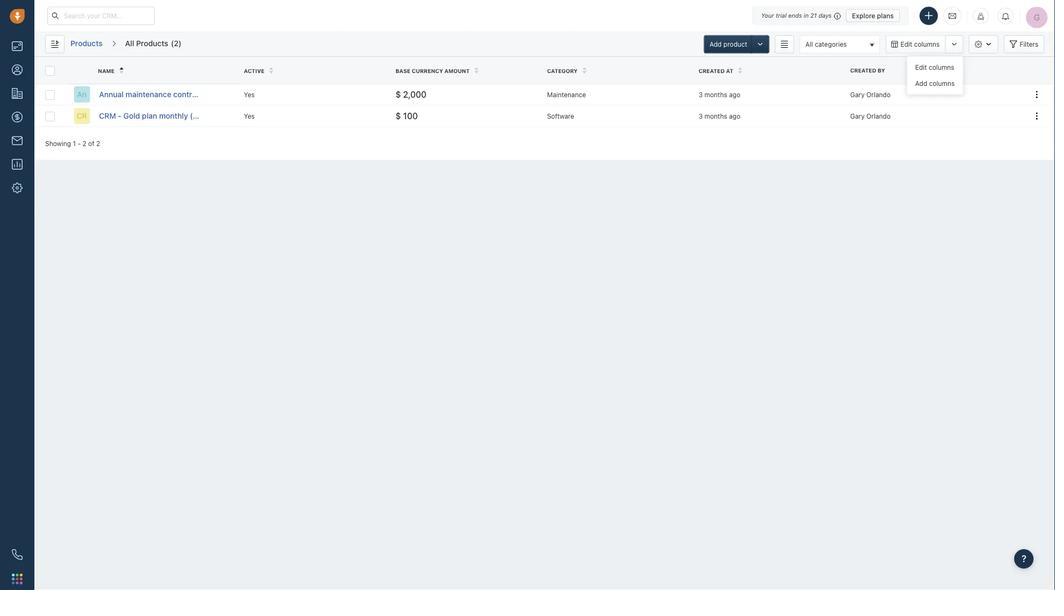 Task type: locate. For each thing, give the bounding box(es) containing it.
ago for 2,000
[[729, 91, 740, 98]]

- right 1
[[78, 140, 81, 147]]

at
[[726, 68, 733, 74]]

1 vertical spatial add
[[915, 80, 927, 87]]

3
[[699, 91, 703, 98], [699, 112, 703, 120]]

in
[[804, 12, 809, 19]]

ago
[[729, 91, 740, 98], [729, 112, 740, 120]]

2 for of
[[82, 140, 86, 147]]

email image
[[949, 11, 956, 20]]

edit columns
[[901, 41, 940, 48], [915, 64, 954, 71]]

created
[[850, 67, 876, 73], [699, 68, 725, 74]]

0 vertical spatial edit
[[901, 41, 912, 48]]

maintenance
[[547, 91, 586, 98]]

1 horizontal spatial all
[[805, 40, 813, 48]]

add inside 'button'
[[710, 41, 722, 48]]

months
[[705, 91, 727, 98], [705, 112, 727, 120]]

orlando
[[866, 91, 891, 98], [866, 112, 891, 120]]

plan
[[142, 112, 157, 120]]

gary
[[850, 91, 865, 98], [850, 112, 865, 120]]

1 ago from the top
[[729, 91, 740, 98]]

currency
[[412, 68, 443, 74]]

-
[[118, 112, 121, 120], [78, 140, 81, 147]]

0 horizontal spatial -
[[78, 140, 81, 147]]

0 vertical spatial 3 months ago
[[699, 91, 740, 98]]

1 gary from the top
[[850, 91, 865, 98]]

products
[[70, 39, 103, 48], [136, 39, 168, 48]]

1 vertical spatial orlando
[[866, 112, 891, 120]]

1 3 from the top
[[699, 91, 703, 98]]

0 vertical spatial $
[[395, 89, 401, 100]]

all down search your crm... text box
[[125, 39, 134, 48]]

2 vertical spatial columns
[[929, 80, 955, 87]]

(sample) down contract
[[190, 112, 221, 120]]

1 vertical spatial gary orlando
[[850, 112, 891, 120]]

$ left the 100
[[395, 111, 401, 121]]

1 vertical spatial 3 months ago
[[699, 112, 740, 120]]

1 vertical spatial months
[[705, 112, 727, 120]]

0 horizontal spatial add
[[710, 41, 722, 48]]

0 horizontal spatial all
[[125, 39, 134, 48]]

orlando for $ 2,000
[[866, 91, 891, 98]]

products down search your crm... text box
[[70, 39, 103, 48]]

ends
[[788, 12, 802, 19]]

1 vertical spatial ago
[[729, 112, 740, 120]]

1 vertical spatial yes
[[244, 112, 255, 120]]

created for created by
[[850, 67, 876, 73]]

created left by
[[850, 67, 876, 73]]

1 months from the top
[[705, 91, 727, 98]]

edit columns inside button
[[901, 41, 940, 48]]

explore plans link
[[846, 9, 900, 22]]

$
[[395, 89, 401, 100], [395, 111, 401, 121]]

2 orlando from the top
[[866, 112, 891, 120]]

Search your CRM... text field
[[47, 7, 155, 25]]

columns
[[914, 41, 940, 48], [929, 64, 954, 71], [929, 80, 955, 87]]

0 vertical spatial edit columns
[[901, 41, 940, 48]]

(sample) right contract
[[205, 90, 237, 99]]

annual maintenance contract (sample)
[[99, 90, 237, 99]]

all left categories
[[805, 40, 813, 48]]

- left gold
[[118, 112, 121, 120]]

add
[[710, 41, 722, 48], [915, 80, 927, 87]]

yes
[[244, 91, 255, 98], [244, 112, 255, 120]]

2 created from the left
[[699, 68, 725, 74]]

gary for 100
[[850, 112, 865, 120]]

1 horizontal spatial products
[[136, 39, 168, 48]]

gary orlando for 100
[[850, 112, 891, 120]]

2 gary from the top
[[850, 112, 865, 120]]

$ for $ 100
[[395, 111, 401, 121]]

of
[[88, 140, 94, 147]]

2 left of on the top left
[[82, 140, 86, 147]]

annual
[[99, 90, 124, 99]]

1 horizontal spatial add
[[915, 80, 927, 87]]

edit
[[901, 41, 912, 48], [915, 64, 927, 71]]

(
[[171, 39, 174, 48]]

0 vertical spatial add
[[710, 41, 722, 48]]

2 for )
[[174, 39, 178, 48]]

gary orlando
[[850, 91, 891, 98], [850, 112, 891, 120]]

1 horizontal spatial edit
[[915, 64, 927, 71]]

1 $ from the top
[[395, 89, 401, 100]]

add left product
[[710, 41, 722, 48]]

explore
[[852, 12, 875, 19]]

yes for $ 2,000
[[244, 91, 255, 98]]

2 3 months ago from the top
[[699, 112, 740, 120]]

1 gary orlando from the top
[[850, 91, 891, 98]]

$ left 2,000
[[395, 89, 401, 100]]

3 months ago for $ 100
[[699, 112, 740, 120]]

0 horizontal spatial products
[[70, 39, 103, 48]]

0 vertical spatial gary
[[850, 91, 865, 98]]

0 vertical spatial months
[[705, 91, 727, 98]]

0 vertical spatial 3
[[699, 91, 703, 98]]

100
[[403, 111, 418, 121]]

1 vertical spatial $
[[395, 111, 401, 121]]

0 vertical spatial orlando
[[866, 91, 891, 98]]

1 horizontal spatial created
[[850, 67, 876, 73]]

0 vertical spatial yes
[[244, 91, 255, 98]]

2 up annual maintenance contract (sample)
[[174, 39, 178, 48]]

months for 2,000
[[705, 91, 727, 98]]

2 gary orlando from the top
[[850, 112, 891, 120]]

0 vertical spatial -
[[118, 112, 121, 120]]

gold
[[123, 112, 140, 120]]

add down 'edit columns' button
[[915, 80, 927, 87]]

days
[[819, 12, 832, 19]]

1 orlando from the top
[[866, 91, 891, 98]]

1 3 months ago from the top
[[699, 91, 740, 98]]

2 ago from the top
[[729, 112, 740, 120]]

2 right of on the top left
[[96, 140, 100, 147]]

0 vertical spatial ago
[[729, 91, 740, 98]]

1 created from the left
[[850, 67, 876, 73]]

2
[[174, 39, 178, 48], [82, 140, 86, 147], [96, 140, 100, 147]]

2 months from the top
[[705, 112, 727, 120]]

0 horizontal spatial 2
[[82, 140, 86, 147]]

1
[[73, 140, 76, 147]]

3 months ago
[[699, 91, 740, 98], [699, 112, 740, 120]]

(sample)
[[205, 90, 237, 99], [190, 112, 221, 120]]

2 $ from the top
[[395, 111, 401, 121]]

filters button
[[1004, 35, 1044, 53]]

products left (
[[136, 39, 168, 48]]

3 months ago for $ 2,000
[[699, 91, 740, 98]]

product
[[723, 41, 747, 48]]

2 3 from the top
[[699, 112, 703, 120]]

months for 100
[[705, 112, 727, 120]]

your
[[761, 12, 774, 19]]

1 vertical spatial gary
[[850, 112, 865, 120]]

0 vertical spatial gary orlando
[[850, 91, 891, 98]]

1 vertical spatial 3
[[699, 112, 703, 120]]

base
[[395, 68, 410, 74]]

2 horizontal spatial 2
[[174, 39, 178, 48]]

$ for $ 2,000
[[395, 89, 401, 100]]

0 horizontal spatial created
[[699, 68, 725, 74]]

created left at
[[699, 68, 725, 74]]

1 yes from the top
[[244, 91, 255, 98]]

2 yes from the top
[[244, 112, 255, 120]]

gary for 2,000
[[850, 91, 865, 98]]

all
[[125, 39, 134, 48], [805, 40, 813, 48]]

ago for 100
[[729, 112, 740, 120]]

0 vertical spatial columns
[[914, 41, 940, 48]]

all inside button
[[805, 40, 813, 48]]

0 horizontal spatial edit
[[901, 41, 912, 48]]



Task type: vqa. For each thing, say whether or not it's contained in the screenshot.
bottommost new
no



Task type: describe. For each thing, give the bounding box(es) containing it.
3 for 2,000
[[699, 91, 703, 98]]

1 vertical spatial -
[[78, 140, 81, 147]]

edit columns button
[[885, 35, 945, 53]]

all categories button
[[799, 35, 880, 53]]

1 vertical spatial edit
[[915, 64, 927, 71]]

phone image
[[12, 550, 23, 561]]

add columns
[[915, 80, 955, 87]]

freshworks switcher image
[[12, 574, 23, 585]]

1 horizontal spatial -
[[118, 112, 121, 120]]

)
[[178, 39, 181, 48]]

amount
[[444, 68, 470, 74]]

monthly
[[159, 112, 188, 120]]

all categories
[[805, 40, 847, 48]]

explore plans
[[852, 12, 894, 19]]

created for created at
[[699, 68, 725, 74]]

$ 2,000
[[395, 89, 427, 100]]

add product
[[710, 41, 747, 48]]

1 vertical spatial columns
[[929, 64, 954, 71]]

add for add columns
[[915, 80, 927, 87]]

showing 1 - 2 of 2
[[45, 140, 100, 147]]

contract
[[173, 90, 203, 99]]

maintenance
[[126, 90, 171, 99]]

an
[[77, 90, 87, 99]]

crm - gold plan monthly (sample)
[[99, 112, 221, 120]]

2,000
[[403, 89, 427, 100]]

crm
[[99, 112, 116, 120]]

all products ( 2 )
[[125, 39, 181, 48]]

1 vertical spatial edit columns
[[915, 64, 954, 71]]

phone element
[[6, 544, 28, 566]]

21
[[810, 12, 817, 19]]

gary orlando for 2,000
[[850, 91, 891, 98]]

products link
[[70, 35, 103, 53]]

add product button
[[704, 35, 753, 53]]

1 products from the left
[[70, 39, 103, 48]]

orlando for $ 100
[[866, 112, 891, 120]]

filters
[[1020, 41, 1038, 48]]

3 for 100
[[699, 112, 703, 120]]

annual maintenance contract (sample) link
[[99, 89, 237, 100]]

all for all categories
[[805, 40, 813, 48]]

plans
[[877, 12, 894, 19]]

1 horizontal spatial 2
[[96, 140, 100, 147]]

software
[[547, 112, 574, 120]]

base currency amount
[[395, 68, 470, 74]]

by
[[878, 67, 885, 73]]

cr
[[77, 112, 87, 120]]

created at
[[699, 68, 733, 74]]

categories
[[815, 40, 847, 48]]

1 vertical spatial (sample)
[[190, 112, 221, 120]]

your trial ends in 21 days
[[761, 12, 832, 19]]

2 products from the left
[[136, 39, 168, 48]]

0 vertical spatial (sample)
[[205, 90, 237, 99]]

columns inside button
[[914, 41, 940, 48]]

category
[[547, 68, 578, 74]]

showing
[[45, 140, 71, 147]]

$ 100
[[395, 111, 418, 121]]

add for add product
[[710, 41, 722, 48]]

created by
[[850, 67, 885, 73]]

all for all products ( 2 )
[[125, 39, 134, 48]]

trial
[[776, 12, 787, 19]]

crm - gold plan monthly (sample) link
[[99, 111, 221, 121]]

edit inside button
[[901, 41, 912, 48]]

yes for $ 100
[[244, 112, 255, 120]]

name
[[98, 68, 115, 74]]

active
[[244, 68, 264, 74]]



